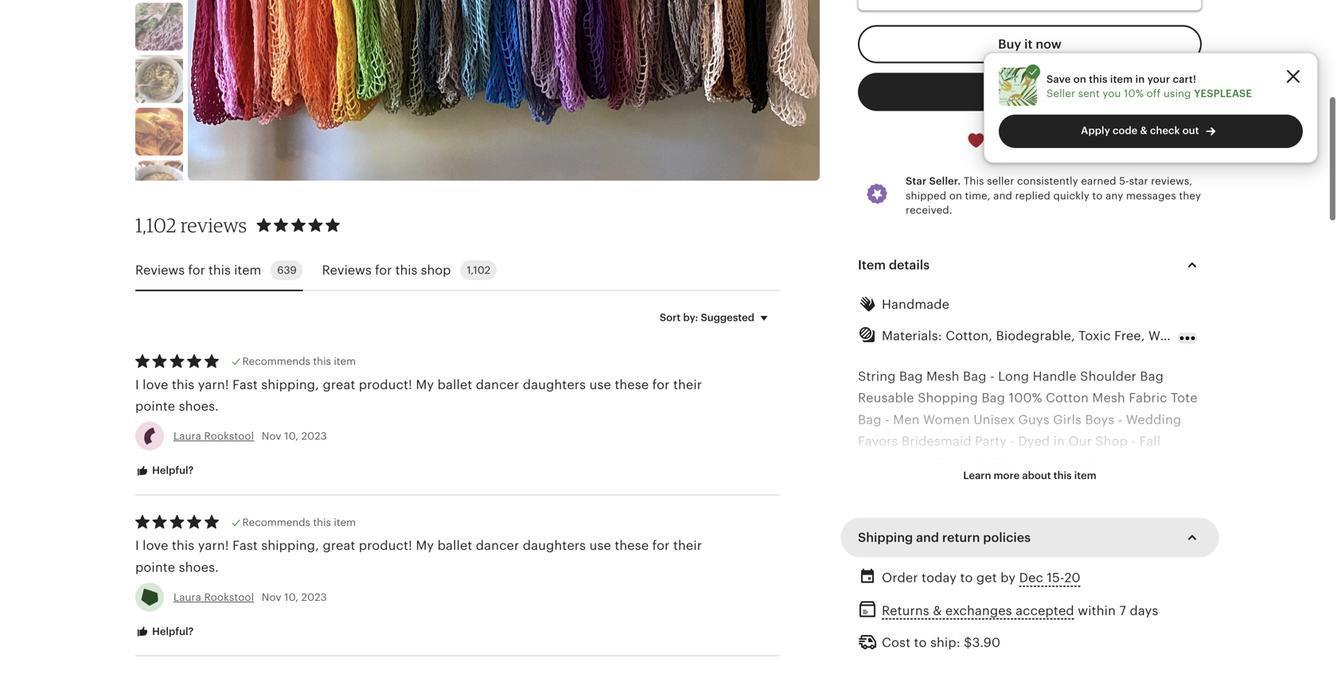 Task type: describe. For each thing, give the bounding box(es) containing it.
mesh market bag long handle hand dyed 100% cotton net string image 8 image
[[135, 55, 183, 103]]

1 nov from the top
[[262, 430, 282, 442]]

wedding
[[1127, 413, 1182, 427]]

vegetables
[[1005, 543, 1074, 557]]

2 dancer from the top
[[476, 539, 520, 553]]

camping
[[1017, 456, 1073, 470]]

off
[[1147, 88, 1161, 100]]

rookstool for second "laura rookstool" link from the top
[[204, 592, 254, 603]]

fabric
[[1129, 391, 1168, 405]]

- up colors
[[885, 413, 890, 427]]

compostable
[[1091, 564, 1174, 579]]

shipping and return policies button
[[844, 519, 1217, 557]]

1 horizontal spatial party
[[975, 434, 1007, 449]]

any
[[1106, 190, 1124, 202]]

1 vertical spatial tote
[[1129, 521, 1156, 535]]

help
[[1055, 673, 1084, 674]]

10, for second "laura rookstool" link from the top
[[284, 592, 299, 603]]

exchanges
[[946, 604, 1013, 618]]

sort by: suggested
[[660, 312, 755, 324]]

mesh market bag long handle hand dyed 100% cotton net string image 7 image
[[135, 3, 183, 50]]

2 i love this yarn!  fast shipping, great product!  my ballet dancer daughters use these for their pointe shoes. from the top
[[135, 539, 702, 575]]

returns & exchanges accepted within 7 days
[[882, 604, 1159, 618]]

2 helpful? from the top
[[150, 626, 194, 638]]

- up unisex
[[990, 369, 995, 384]]

birthday
[[858, 478, 910, 492]]

yesplease
[[1194, 88, 1253, 100]]

- right living
[[1019, 521, 1024, 535]]

by:
[[683, 312, 699, 324]]

plant-
[[1013, 651, 1049, 665]]

1 free from the left
[[978, 564, 1005, 579]]

replied
[[1016, 190, 1051, 202]]

- down fall
[[1152, 456, 1157, 470]]

0 horizontal spatial long
[[998, 369, 1030, 384]]

lifestyle
[[984, 629, 1035, 644]]

groceries
[[1078, 543, 1138, 557]]

0 vertical spatial &
[[1141, 125, 1148, 137]]

1 daughters from the top
[[523, 378, 586, 392]]

1 yarn! from the top
[[198, 378, 229, 392]]

materials
[[1005, 499, 1062, 514]]

rookstool for 1st "laura rookstool" link from the top of the page
[[204, 430, 254, 442]]

leave
[[1047, 629, 1083, 644]]

shop
[[421, 263, 451, 277]]

shoes. for second "laura rookstool" link from the top
[[179, 560, 219, 575]]

cotton
[[1046, 391, 1089, 405]]

1 i love this yarn!  fast shipping, great product!  my ballet dancer daughters use these for their pointe shoes. from the top
[[135, 378, 702, 414]]

clothes
[[858, 543, 906, 557]]

this inside save on this item in your cart! seller sent you 10% off using yesplease
[[1089, 73, 1108, 85]]

toxic
[[933, 586, 965, 600]]

star seller.
[[906, 175, 961, 187]]

it
[[1025, 37, 1033, 51]]

2 2023 from the top
[[301, 592, 327, 603]]

star
[[906, 175, 927, 187]]

0 vertical spatial tote
[[1171, 391, 1198, 405]]

dec 15-20 button
[[1020, 567, 1081, 590]]

10%
[[1124, 88, 1144, 100]]

- left eco-
[[1065, 499, 1070, 514]]

using
[[1164, 88, 1192, 100]]

0 vertical spatial shoulder
[[1081, 369, 1137, 384]]

days
[[1130, 604, 1159, 618]]

2 recommends from the top
[[242, 517, 310, 529]]

sustainable
[[902, 521, 975, 535]]

received.
[[906, 204, 953, 216]]

0 horizontal spatial mesh
[[927, 369, 960, 384]]

1,102 reviews
[[135, 213, 247, 237]]

seller.
[[930, 175, 961, 187]]

life
[[931, 499, 953, 514]]

5-
[[1120, 175, 1130, 187]]

shipping and return policies
[[858, 531, 1031, 545]]

trace
[[1107, 629, 1142, 644]]

0 vertical spatial gift
[[990, 456, 1013, 470]]

0 horizontal spatial waste
[[890, 499, 927, 514]]

great
[[1043, 608, 1077, 622]]

fall
[[1140, 434, 1161, 449]]

- down vegan
[[1178, 564, 1182, 579]]

1 2023 from the top
[[301, 430, 327, 442]]

1 horizontal spatial idea
[[1107, 608, 1134, 622]]

reviews for reviews for this item
[[135, 263, 185, 277]]

1 vertical spatial reusable
[[904, 608, 960, 622]]

shipping, for 1st "laura rookstool" link from the top of the page
[[261, 378, 319, 392]]

1 vertical spatial idea
[[885, 673, 912, 674]]

1 vertical spatial friendly
[[1037, 478, 1086, 492]]

consistently
[[1017, 175, 1079, 187]]

- down returns
[[909, 629, 913, 644]]

non-
[[904, 586, 933, 600]]

item inside save on this item in your cart! seller sent you 10% off using yesplease
[[1111, 73, 1133, 85]]

1 vertical spatial party
[[914, 478, 945, 492]]

buy it now
[[999, 37, 1062, 51]]

1 laura from the top
[[174, 430, 201, 442]]

$
[[964, 636, 973, 650]]

save on this item in your cart! seller sent you 10% off using yesplease
[[1047, 73, 1253, 100]]

time,
[[965, 190, 991, 202]]

living
[[978, 521, 1016, 535]]

15-
[[1047, 571, 1065, 585]]

eco-
[[1073, 499, 1101, 514]]

reviews for this shop
[[322, 263, 451, 277]]

0 vertical spatial handle
[[1033, 369, 1077, 384]]

returns
[[882, 604, 930, 618]]

1 these from the top
[[615, 378, 649, 392]]

- left off-
[[1090, 651, 1094, 665]]

1 helpful? from the top
[[150, 465, 194, 477]]

- left 'eco'
[[902, 456, 907, 470]]

ballet for second "laura rookstool" link from the top
[[438, 539, 473, 553]]

today
[[922, 571, 957, 585]]

use for 1st "laura rookstool" link from the top of the page
[[590, 378, 611, 392]]

0 vertical spatial shopping
[[918, 391, 978, 405]]

0 horizontal spatial no
[[1086, 629, 1104, 644]]

shipping
[[858, 531, 913, 545]]

- up non-
[[929, 564, 933, 579]]

product! for second "laura rookstool" link from the top
[[359, 539, 413, 553]]

apply code & check out
[[1081, 125, 1199, 137]]

1 horizontal spatial long
[[1031, 586, 1062, 600]]

earned
[[1081, 175, 1117, 187]]

carry
[[858, 608, 892, 622]]

on inside 'this seller consistently earned 5-star reviews, shipped on time, and replied quickly to any messages they received.'
[[950, 190, 963, 202]]

2 free from the left
[[1060, 564, 1087, 579]]

string
[[858, 369, 896, 384]]

0 vertical spatial favors
[[858, 434, 899, 449]]

1 vertical spatial gift
[[1081, 608, 1104, 622]]

1 dancer from the top
[[476, 378, 520, 392]]

1 horizontal spatial plastic
[[1016, 564, 1057, 579]]

1 vertical spatial shoulder
[[1134, 586, 1190, 600]]

love for 1st "laura rookstool" link from the top of the page
[[143, 378, 168, 392]]

vegan
[[1150, 543, 1194, 557]]

suggested
[[701, 312, 755, 324]]

get
[[977, 571, 997, 585]]

reviews for this item
[[135, 263, 261, 277]]

1 vertical spatial shopping
[[910, 543, 970, 557]]

laura rookstool nov 10, 2023 for 1st "laura rookstool" link from the top of the page
[[174, 430, 327, 442]]

they
[[1180, 190, 1202, 202]]

0 horizontal spatial friendly
[[937, 456, 987, 470]]

2 vertical spatial gift
[[858, 673, 881, 674]]

string bag mesh bag - long handle shoulder bag reusable shopping bag 100% cotton mesh fabric tote bag - men women unisex guys girls boys - wedding favors bridesmaid party - dyed in our shop - fall colors - eco friendly gift camping fishing bag - birthday party favors - earth friendly biodegradable zero waste life natural materials - eco-friendly no plastic sustainable living - farmers' market tote clothes shopping fruit vegetables groceries - vegan vegetarian - waste free - plastic free compostable - no-tox non-toxic - medium long handle for shoulder carry - reusable recyclable - great gift idea for men or women - minimalist lifestyle - leave no trace - responsible packaging - plant-based - off-to-college gift idea for environmentalists- help sav
[[858, 369, 1202, 674]]

1 horizontal spatial mesh
[[1093, 391, 1126, 405]]

2 vertical spatial to
[[914, 636, 927, 650]]

buy
[[999, 37, 1022, 51]]

helpful? button for 1st "laura rookstool" link from the top of the page
[[123, 456, 206, 486]]

- up environmentalists-
[[1005, 651, 1010, 665]]

vegetarian
[[858, 564, 925, 579]]

reviews,
[[1152, 175, 1193, 187]]

accepted
[[1016, 604, 1075, 618]]

unisex
[[974, 413, 1015, 427]]

more
[[994, 470, 1020, 482]]

- right boys
[[1118, 413, 1123, 427]]

their for 1st "laura rookstool" link from the top of the page
[[674, 378, 702, 392]]

to-
[[1122, 651, 1139, 665]]

helpful? button for second "laura rookstool" link from the top
[[123, 617, 206, 647]]

100%
[[1009, 391, 1043, 405]]

- right learn at bottom right
[[993, 478, 997, 492]]

0 horizontal spatial &
[[933, 604, 942, 618]]



Task type: vqa. For each thing, say whether or not it's contained in the screenshot.
2nd Fresh from the left
no



Task type: locate. For each thing, give the bounding box(es) containing it.
1 vertical spatial yarn!
[[198, 539, 229, 553]]

sort
[[660, 312, 681, 324]]

- right the carry
[[896, 608, 900, 622]]

1 laura rookstool link from the top
[[174, 430, 254, 442]]

waste up toxic
[[937, 564, 974, 579]]

apply
[[1081, 125, 1111, 137]]

2 pointe from the top
[[135, 560, 175, 575]]

colors
[[858, 456, 899, 470]]

0 vertical spatial nov
[[262, 430, 282, 442]]

0 vertical spatial shipping,
[[261, 378, 319, 392]]

- left "leave"
[[1039, 629, 1044, 644]]

639
[[277, 264, 297, 276]]

fast for 1st "laura rookstool" link from the top of the page
[[233, 378, 258, 392]]

1 love from the top
[[143, 378, 168, 392]]

handle
[[1033, 369, 1077, 384], [1065, 586, 1109, 600]]

2 these from the top
[[615, 539, 649, 553]]

0 horizontal spatial and
[[916, 531, 939, 545]]

0 horizontal spatial to
[[914, 636, 927, 650]]

their for second "laura rookstool" link from the top
[[674, 539, 702, 553]]

1 vertical spatial and
[[916, 531, 939, 545]]

1 vertical spatial i
[[135, 539, 139, 553]]

2 fast from the top
[[233, 539, 258, 553]]

0 vertical spatial reusable
[[858, 391, 915, 405]]

1 i from the top
[[135, 378, 139, 392]]

0 vertical spatial on
[[1074, 73, 1087, 85]]

college
[[1139, 651, 1187, 665]]

handmade
[[882, 298, 950, 312]]

in inside string bag mesh bag - long handle shoulder bag reusable shopping bag 100% cotton mesh fabric tote bag - men women unisex guys girls boys - wedding favors bridesmaid party - dyed in our shop - fall colors - eco friendly gift camping fishing bag - birthday party favors - earth friendly biodegradable zero waste life natural materials - eco-friendly no plastic sustainable living - farmers' market tote clothes shopping fruit vegetables groceries - vegan vegetarian - waste free - plastic free compostable - no-tox non-toxic - medium long handle for shoulder carry - reusable recyclable - great gift idea for men or women - minimalist lifestyle - leave no trace - responsible packaging - plant-based - off-to-college gift idea for environmentalists- help sav
[[1054, 434, 1065, 449]]

free down groceries
[[1060, 564, 1087, 579]]

favors up natural
[[949, 478, 989, 492]]

1 horizontal spatial tote
[[1171, 391, 1198, 405]]

1 recommends from the top
[[242, 356, 310, 367]]

reviews
[[181, 213, 247, 237]]

0 vertical spatial great
[[323, 378, 355, 392]]

1 vertical spatial 1,102
[[467, 264, 491, 276]]

sort by: suggested button
[[648, 301, 786, 334]]

7
[[1120, 604, 1127, 618]]

return
[[943, 531, 980, 545]]

bag
[[900, 369, 923, 384], [963, 369, 987, 384], [1140, 369, 1164, 384], [982, 391, 1006, 405], [858, 413, 882, 427], [1125, 456, 1149, 470]]

-
[[990, 369, 995, 384], [885, 413, 890, 427], [1118, 413, 1123, 427], [1011, 434, 1015, 449], [1132, 434, 1136, 449], [902, 456, 907, 470], [1152, 456, 1157, 470], [993, 478, 997, 492], [1065, 499, 1070, 514], [1019, 521, 1024, 535], [1142, 543, 1146, 557], [929, 564, 933, 579], [1008, 564, 1013, 579], [1178, 564, 1182, 579], [969, 586, 973, 600], [896, 608, 900, 622], [1035, 608, 1039, 622], [909, 629, 913, 644], [1039, 629, 1044, 644], [1145, 629, 1150, 644], [1005, 651, 1010, 665], [1090, 651, 1094, 665]]

1 vertical spatial helpful? button
[[123, 617, 206, 647]]

3.90
[[973, 636, 1001, 650]]

order today to get by dec 15-20
[[882, 571, 1081, 585]]

1 10, from the top
[[284, 430, 299, 442]]

0 vertical spatial friendly
[[937, 456, 987, 470]]

party
[[975, 434, 1007, 449], [914, 478, 945, 492]]

1 vertical spatial 10,
[[284, 592, 299, 603]]

- down order today to get by dec 15-20
[[969, 586, 973, 600]]

my
[[416, 378, 434, 392], [416, 539, 434, 553]]

shoes. for 1st "laura rookstool" link from the top of the page
[[179, 399, 219, 414]]

1 vertical spatial handle
[[1065, 586, 1109, 600]]

idea up trace
[[1107, 608, 1134, 622]]

2 laura rookstool nov 10, 2023 from the top
[[174, 592, 327, 603]]

1,102 for 1,102
[[467, 264, 491, 276]]

order
[[882, 571, 919, 585]]

1 vertical spatial nov
[[262, 592, 282, 603]]

10, for 1st "laura rookstool" link from the top of the page
[[284, 430, 299, 442]]

- up compostable
[[1142, 543, 1146, 557]]

0 vertical spatial product!
[[359, 378, 413, 392]]

2 love from the top
[[143, 539, 168, 553]]

fast for second "laura rookstool" link from the top
[[233, 539, 258, 553]]

0 horizontal spatial 1,102
[[135, 213, 177, 237]]

1 vertical spatial i love this yarn!  fast shipping, great product!  my ballet dancer daughters use these for their pointe shoes.
[[135, 539, 702, 575]]

0 vertical spatial men
[[893, 413, 920, 427]]

0 vertical spatial fast
[[233, 378, 258, 392]]

reviews right 639
[[322, 263, 372, 277]]

0 vertical spatial party
[[975, 434, 1007, 449]]

0 vertical spatial recommends this item
[[242, 356, 356, 367]]

2 vertical spatial friendly
[[1101, 499, 1151, 514]]

1 horizontal spatial 1,102
[[467, 264, 491, 276]]

1 use from the top
[[590, 378, 611, 392]]

in up 10%
[[1136, 73, 1145, 85]]

reviews
[[135, 263, 185, 277], [322, 263, 372, 277]]

apply code & check out link
[[999, 115, 1303, 148]]

plastic
[[858, 521, 899, 535], [1016, 564, 1057, 579]]

0 vertical spatial i love this yarn!  fast shipping, great product!  my ballet dancer daughters use these for their pointe shoes.
[[135, 378, 702, 414]]

learn
[[964, 470, 992, 482]]

1,102 left reviews at top left
[[135, 213, 177, 237]]

these
[[615, 378, 649, 392], [615, 539, 649, 553]]

and left return
[[916, 531, 939, 545]]

laura
[[174, 430, 201, 442], [174, 592, 201, 603]]

reviews for reviews for this shop
[[322, 263, 372, 277]]

this seller consistently earned 5-star reviews, shipped on time, and replied quickly to any messages they received.
[[906, 175, 1202, 216]]

shop
[[1096, 434, 1128, 449]]

shoulder up boys
[[1081, 369, 1137, 384]]

1 vertical spatial daughters
[[523, 539, 586, 553]]

product! for 1st "laura rookstool" link from the top of the page
[[359, 378, 413, 392]]

mesh up bridesmaid
[[927, 369, 960, 384]]

medium
[[977, 586, 1027, 600]]

1 vertical spatial mesh
[[1093, 391, 1126, 405]]

women up bridesmaid
[[924, 413, 970, 427]]

fast
[[233, 378, 258, 392], [233, 539, 258, 553]]

1 vertical spatial waste
[[937, 564, 974, 579]]

2 horizontal spatial friendly
[[1101, 499, 1151, 514]]

buy it now button
[[858, 25, 1202, 63]]

party down unisex
[[975, 434, 1007, 449]]

laura rookstool nov 10, 2023
[[174, 430, 327, 442], [174, 592, 327, 603]]

0 vertical spatial women
[[924, 413, 970, 427]]

0 vertical spatial waste
[[890, 499, 927, 514]]

quickly
[[1054, 190, 1090, 202]]

2 laura rookstool link from the top
[[174, 592, 254, 603]]

1 vertical spatial to
[[961, 571, 973, 585]]

in inside save on this item in your cart! seller sent you 10% off using yesplease
[[1136, 73, 1145, 85]]

mesh market bag long handle hand dyed 100% cotton net string image 9 image
[[135, 108, 183, 155]]

helpful?
[[150, 465, 194, 477], [150, 626, 194, 638]]

great
[[323, 378, 355, 392], [323, 539, 355, 553]]

1 vertical spatial great
[[323, 539, 355, 553]]

0 horizontal spatial men
[[893, 413, 920, 427]]

0 vertical spatial no
[[1154, 499, 1172, 514]]

1 vertical spatial their
[[674, 539, 702, 553]]

2 horizontal spatial gift
[[1081, 608, 1104, 622]]

1 horizontal spatial friendly
[[1037, 478, 1086, 492]]

friendly down camping
[[1037, 478, 1086, 492]]

item details button
[[844, 246, 1217, 284]]

2 recommends this item from the top
[[242, 517, 356, 529]]

- left dec
[[1008, 564, 1013, 579]]

& right code
[[1141, 125, 1148, 137]]

free down fruit
[[978, 564, 1005, 579]]

earth
[[1001, 478, 1033, 492]]

0 horizontal spatial plastic
[[858, 521, 899, 535]]

1 shoes. from the top
[[179, 399, 219, 414]]

2 reviews from the left
[[322, 263, 372, 277]]

now
[[1036, 37, 1062, 51]]

shopping up bridesmaid
[[918, 391, 978, 405]]

1 laura rookstool nov 10, 2023 from the top
[[174, 430, 327, 442]]

1 vertical spatial &
[[933, 604, 942, 618]]

friendly
[[937, 456, 987, 470], [1037, 478, 1086, 492], [1101, 499, 1151, 514]]

waste
[[890, 499, 927, 514], [937, 564, 974, 579]]

recommends
[[242, 356, 310, 367], [242, 517, 310, 529]]

men up bridesmaid
[[893, 413, 920, 427]]

love
[[143, 378, 168, 392], [143, 539, 168, 553]]

plastic down vegetables
[[1016, 564, 1057, 579]]

1 shipping, from the top
[[261, 378, 319, 392]]

1 vertical spatial rookstool
[[204, 592, 254, 603]]

idea down responsible
[[885, 673, 912, 674]]

men left or
[[1159, 608, 1185, 622]]

0 vertical spatial my
[[416, 378, 434, 392]]

0 vertical spatial 2023
[[301, 430, 327, 442]]

love for second "laura rookstool" link from the top
[[143, 539, 168, 553]]

0 vertical spatial idea
[[1107, 608, 1134, 622]]

1 vertical spatial laura rookstool nov 10, 2023
[[174, 592, 327, 603]]

0 vertical spatial daughters
[[523, 378, 586, 392]]

2 their from the top
[[674, 539, 702, 553]]

1 reviews from the left
[[135, 263, 185, 277]]

1 ballet from the top
[[438, 378, 473, 392]]

1 vertical spatial my
[[416, 539, 434, 553]]

about
[[1023, 470, 1051, 482]]

1 fast from the top
[[233, 378, 258, 392]]

laura rookstool link
[[174, 430, 254, 442], [174, 592, 254, 603]]

no down "biodegradable"
[[1154, 499, 1172, 514]]

favors up colors
[[858, 434, 899, 449]]

0 vertical spatial yarn!
[[198, 378, 229, 392]]

in left our
[[1054, 434, 1065, 449]]

boys
[[1086, 413, 1115, 427]]

& down toxic
[[933, 604, 942, 618]]

friendly down "biodegradable"
[[1101, 499, 1151, 514]]

1 recommends this item from the top
[[242, 356, 356, 367]]

1 great from the top
[[323, 378, 355, 392]]

reusable down non-
[[904, 608, 960, 622]]

this inside dropdown button
[[1054, 470, 1072, 482]]

2 daughters from the top
[[523, 539, 586, 553]]

dec
[[1020, 571, 1044, 585]]

use for second "laura rookstool" link from the top
[[590, 539, 611, 553]]

2 shipping, from the top
[[261, 539, 319, 553]]

long up '100%'
[[998, 369, 1030, 384]]

cost
[[882, 636, 911, 650]]

1 horizontal spatial favors
[[949, 478, 989, 492]]

1 horizontal spatial reviews
[[322, 263, 372, 277]]

packaging
[[937, 651, 1001, 665]]

1 their from the top
[[674, 378, 702, 392]]

1 vertical spatial on
[[950, 190, 963, 202]]

1,102
[[135, 213, 177, 237], [467, 264, 491, 276]]

minimalist
[[917, 629, 980, 644]]

market
[[1084, 521, 1126, 535]]

- right trace
[[1145, 629, 1150, 644]]

0 horizontal spatial party
[[914, 478, 945, 492]]

2 yarn! from the top
[[198, 539, 229, 553]]

- left great
[[1035, 608, 1039, 622]]

yarn!
[[198, 378, 229, 392], [198, 539, 229, 553]]

1 vertical spatial men
[[1159, 608, 1185, 622]]

and inside the shipping and return policies "dropdown button"
[[916, 531, 939, 545]]

on down "seller."
[[950, 190, 963, 202]]

1 horizontal spatial &
[[1141, 125, 1148, 137]]

environmentalists-
[[936, 673, 1051, 674]]

i for 1st "laura rookstool" link from the top of the page
[[135, 378, 139, 392]]

1 vertical spatial recommends
[[242, 517, 310, 529]]

2 shoes. from the top
[[179, 560, 219, 575]]

- left fall
[[1132, 434, 1136, 449]]

returns & exchanges accepted button
[[882, 599, 1075, 623]]

2 laura from the top
[[174, 592, 201, 603]]

2 10, from the top
[[284, 592, 299, 603]]

your
[[1148, 73, 1171, 85]]

1 horizontal spatial in
[[1136, 73, 1145, 85]]

zero
[[858, 499, 886, 514]]

2 great from the top
[[323, 539, 355, 553]]

1 vertical spatial laura
[[174, 592, 201, 603]]

tote up vegan
[[1129, 521, 1156, 535]]

shipped
[[906, 190, 947, 202]]

1 vertical spatial use
[[590, 539, 611, 553]]

within
[[1078, 604, 1116, 618]]

1 my from the top
[[416, 378, 434, 392]]

1 vertical spatial favors
[[949, 478, 989, 492]]

0 vertical spatial 1,102
[[135, 213, 177, 237]]

off-
[[1098, 651, 1122, 665]]

on up the sent
[[1074, 73, 1087, 85]]

item inside learn more about this item dropdown button
[[1075, 470, 1097, 482]]

reviews down "1,102 reviews"
[[135, 263, 185, 277]]

0 vertical spatial use
[[590, 378, 611, 392]]

handle up cotton
[[1033, 369, 1077, 384]]

item
[[858, 258, 886, 272]]

20
[[1065, 571, 1081, 585]]

1 vertical spatial dancer
[[476, 539, 520, 553]]

save
[[1047, 73, 1071, 85]]

idea
[[1107, 608, 1134, 622], [885, 673, 912, 674]]

0 vertical spatial long
[[998, 369, 1030, 384]]

1 vertical spatial plastic
[[1016, 564, 1057, 579]]

gift down responsible
[[858, 673, 881, 674]]

no
[[1154, 499, 1172, 514], [1086, 629, 1104, 644]]

no down within
[[1086, 629, 1104, 644]]

0 vertical spatial and
[[994, 190, 1013, 202]]

to down earned
[[1093, 190, 1103, 202]]

and inside 'this seller consistently earned 5-star reviews, shipped on time, and replied quickly to any messages they received.'
[[994, 190, 1013, 202]]

waste down birthday
[[890, 499, 927, 514]]

shoulder up days
[[1134, 586, 1190, 600]]

2 rookstool from the top
[[204, 592, 254, 603]]

gift up earth
[[990, 456, 1013, 470]]

2 my from the top
[[416, 539, 434, 553]]

long
[[998, 369, 1030, 384], [1031, 586, 1062, 600]]

reusable down "string"
[[858, 391, 915, 405]]

mesh up boys
[[1093, 391, 1126, 405]]

code
[[1113, 125, 1138, 137]]

0 vertical spatial laura rookstool link
[[174, 430, 254, 442]]

1 helpful? button from the top
[[123, 456, 206, 486]]

item details
[[858, 258, 930, 272]]

- left dyed
[[1011, 434, 1015, 449]]

2 use from the top
[[590, 539, 611, 553]]

great for 1st "laura rookstool" link from the top of the page
[[323, 378, 355, 392]]

1 vertical spatial women
[[858, 629, 905, 644]]

our
[[1069, 434, 1092, 449]]

1,102 right shop
[[467, 264, 491, 276]]

use
[[590, 378, 611, 392], [590, 539, 611, 553]]

details
[[889, 258, 930, 272]]

on inside save on this item in your cart! seller sent you 10% off using yesplease
[[1074, 73, 1087, 85]]

women down the carry
[[858, 629, 905, 644]]

gift left '7'
[[1081, 608, 1104, 622]]

2 ballet from the top
[[438, 539, 473, 553]]

party down 'eco'
[[914, 478, 945, 492]]

2 product! from the top
[[359, 539, 413, 553]]

2 nov from the top
[[262, 592, 282, 603]]

check
[[1150, 125, 1180, 137]]

1 horizontal spatial on
[[1074, 73, 1087, 85]]

plastic up clothes
[[858, 521, 899, 535]]

0 horizontal spatial in
[[1054, 434, 1065, 449]]

0 vertical spatial their
[[674, 378, 702, 392]]

1 vertical spatial 2023
[[301, 592, 327, 603]]

i for second "laura rookstool" link from the top
[[135, 539, 139, 553]]

laura rookstool nov 10, 2023 for second "laura rookstool" link from the top
[[174, 592, 327, 603]]

great for second "laura rookstool" link from the top
[[323, 539, 355, 553]]

1,102 for 1,102 reviews
[[135, 213, 177, 237]]

ballet for 1st "laura rookstool" link from the top of the page
[[438, 378, 473, 392]]

1 pointe from the top
[[135, 399, 175, 414]]

long up "accepted"
[[1031, 586, 1062, 600]]

0 horizontal spatial on
[[950, 190, 963, 202]]

&
[[1141, 125, 1148, 137], [933, 604, 942, 618]]

1 horizontal spatial to
[[961, 571, 973, 585]]

1 horizontal spatial no
[[1154, 499, 1172, 514]]

tote right fabric
[[1171, 391, 1198, 405]]

gift
[[990, 456, 1013, 470], [1081, 608, 1104, 622], [858, 673, 881, 674]]

2 i from the top
[[135, 539, 139, 553]]

fishing
[[1077, 456, 1122, 470]]

handle up within
[[1065, 586, 1109, 600]]

to right cost
[[914, 636, 927, 650]]

0 horizontal spatial idea
[[885, 673, 912, 674]]

girls
[[1053, 413, 1082, 427]]

recommends this item
[[242, 356, 356, 367], [242, 517, 356, 529]]

you
[[1103, 88, 1121, 100]]

shipping, for second "laura rookstool" link from the top
[[261, 539, 319, 553]]

1 horizontal spatial and
[[994, 190, 1013, 202]]

and down seller at the top
[[994, 190, 1013, 202]]

tab list
[[135, 251, 780, 291]]

1 rookstool from the top
[[204, 430, 254, 442]]

1 vertical spatial long
[[1031, 586, 1062, 600]]

0 vertical spatial 10,
[[284, 430, 299, 442]]

2 helpful? button from the top
[[123, 617, 206, 647]]

1 horizontal spatial men
[[1159, 608, 1185, 622]]

to left get
[[961, 571, 973, 585]]

1 vertical spatial these
[[615, 539, 649, 553]]

reusable
[[858, 391, 915, 405], [904, 608, 960, 622]]

1 vertical spatial in
[[1054, 434, 1065, 449]]

0 vertical spatial mesh
[[927, 369, 960, 384]]

policies
[[983, 531, 1031, 545]]

friendly down bridesmaid
[[937, 456, 987, 470]]

natural
[[957, 499, 1002, 514]]

to inside 'this seller consistently earned 5-star reviews, shipped on time, and replied quickly to any messages they received.'
[[1093, 190, 1103, 202]]

based
[[1049, 651, 1086, 665]]

tab list containing reviews for this item
[[135, 251, 780, 291]]

shopping down sustainable at the bottom right
[[910, 543, 970, 557]]

1 product! from the top
[[359, 378, 413, 392]]

farmers'
[[1027, 521, 1080, 535]]

and
[[994, 190, 1013, 202], [916, 531, 939, 545]]

1 vertical spatial love
[[143, 539, 168, 553]]

bridesmaid
[[902, 434, 972, 449]]



